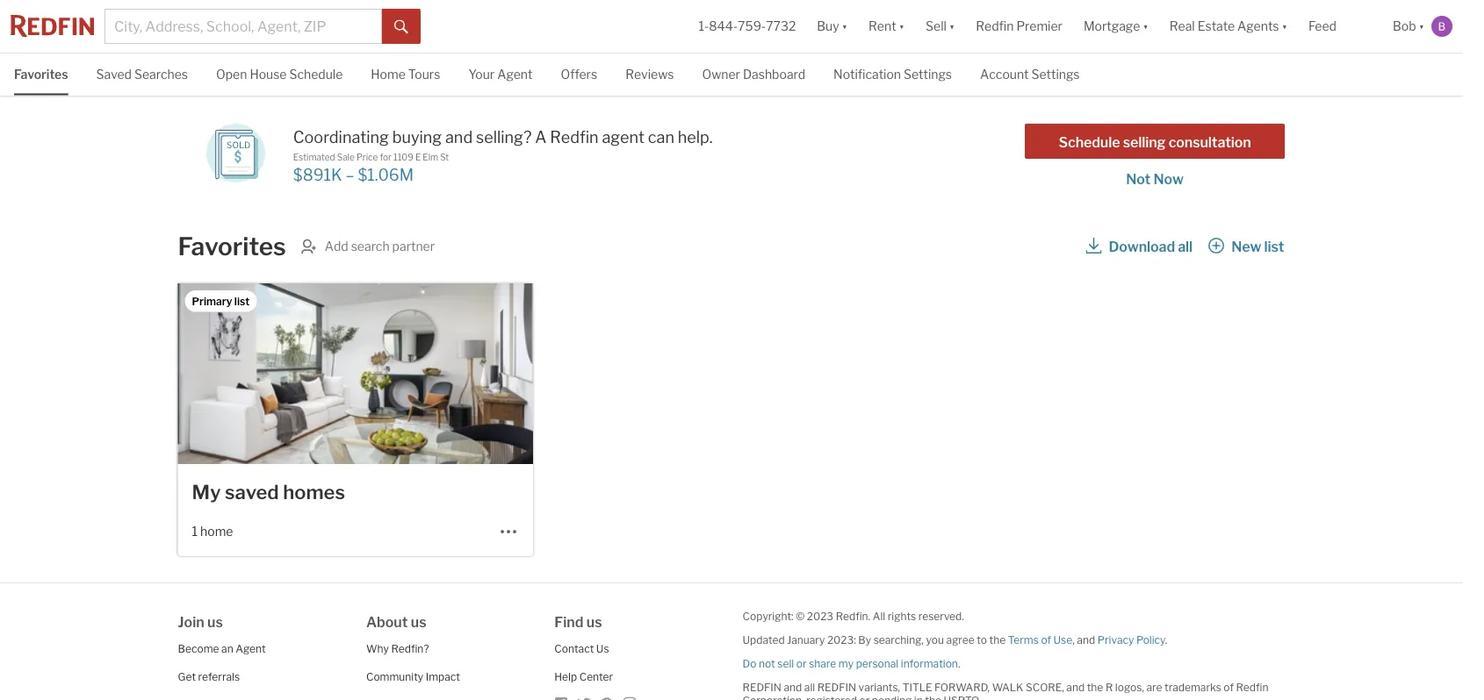 Task type: locate. For each thing, give the bounding box(es) containing it.
do not sell or share my personal information .
[[743, 658, 960, 671]]

2 vertical spatial redfin
[[1236, 682, 1269, 694]]

sale
[[337, 152, 355, 162]]

logos,
[[1115, 682, 1144, 694]]

1 horizontal spatial .
[[1165, 634, 1167, 647]]

. right privacy
[[1165, 634, 1167, 647]]

1 vertical spatial agent
[[236, 643, 266, 656]]

▾ right sell
[[949, 19, 955, 34]]

partner
[[392, 239, 435, 254]]

▾ inside "link"
[[1282, 19, 1288, 34]]

1 horizontal spatial redfin
[[817, 682, 856, 694]]

1 vertical spatial schedule
[[1059, 133, 1120, 151]]

0 vertical spatial list
[[1264, 238, 1284, 255]]

all inside button
[[1178, 238, 1193, 255]]

redfin twitter image
[[577, 697, 591, 701]]

score,
[[1026, 682, 1064, 694]]

schedule selling consultation button
[[1025, 124, 1285, 159]]

1 horizontal spatial list
[[1264, 238, 1284, 255]]

0 horizontal spatial of
[[1041, 634, 1051, 647]]

or right sell
[[796, 658, 807, 671]]

1 settings from the left
[[904, 67, 952, 82]]

not now
[[1126, 170, 1184, 188]]

help.
[[678, 127, 713, 146]]

contact us button
[[554, 643, 609, 656]]

1 horizontal spatial settings
[[1032, 67, 1080, 82]]

redfin right a
[[550, 127, 599, 146]]

corporation,
[[743, 695, 804, 701]]

1 home
[[192, 524, 233, 539]]

1 horizontal spatial us
[[411, 614, 426, 631]]

of inside redfin and all redfin variants, title forward, walk score, and the r logos, are trademarks of redfin corporation, registered or pending in the uspto.
[[1224, 682, 1234, 694]]

of left 'use' at right bottom
[[1041, 634, 1051, 647]]

the right in
[[925, 695, 941, 701]]

help
[[554, 671, 577, 684]]

and
[[445, 127, 473, 146], [1077, 634, 1095, 647], [784, 682, 802, 694], [1066, 682, 1085, 694]]

3 ▾ from the left
[[949, 19, 955, 34]]

0 vertical spatial all
[[1178, 238, 1193, 255]]

open house schedule
[[216, 67, 343, 82]]

1 vertical spatial or
[[859, 695, 870, 701]]

title
[[903, 682, 932, 694]]

saved searches
[[96, 67, 188, 82]]

by
[[858, 634, 871, 647]]

1 redfin from the left
[[743, 682, 782, 694]]

redfin up corporation,
[[743, 682, 782, 694]]

list inside new list button
[[1264, 238, 1284, 255]]

0 horizontal spatial schedule
[[289, 67, 343, 82]]

coordinating
[[293, 127, 389, 146]]

notification settings
[[834, 67, 952, 82]]

2 horizontal spatial the
[[1087, 682, 1103, 694]]

agent right 'an'
[[236, 643, 266, 656]]

all inside redfin and all redfin variants, title forward, walk score, and the r logos, are trademarks of redfin corporation, registered or pending in the uspto.
[[804, 682, 815, 694]]

▾ right the agents
[[1282, 19, 1288, 34]]

3 us from the left
[[586, 614, 602, 631]]

1 horizontal spatial favorites
[[178, 232, 286, 262]]

or down variants,
[[859, 695, 870, 701]]

get referrals
[[178, 671, 240, 684]]

schedule
[[289, 67, 343, 82], [1059, 133, 1120, 151]]

0 horizontal spatial all
[[804, 682, 815, 694]]

redfin
[[743, 682, 782, 694], [817, 682, 856, 694]]

settings down sell
[[904, 67, 952, 82]]

us up redfin?
[[411, 614, 426, 631]]

1 horizontal spatial or
[[859, 695, 870, 701]]

image of a yard sign image
[[206, 124, 265, 183]]

a
[[535, 127, 547, 146]]

0 vertical spatial favorites
[[14, 67, 68, 82]]

list right new
[[1264, 238, 1284, 255]]

of right trademarks at right
[[1224, 682, 1234, 694]]

0 vertical spatial .
[[1165, 634, 1167, 647]]

0 horizontal spatial redfin
[[550, 127, 599, 146]]

0 horizontal spatial .
[[958, 658, 960, 671]]

redfin left premier
[[976, 19, 1014, 34]]

2023
[[807, 610, 834, 623]]

trademarks
[[1165, 682, 1221, 694]]

real
[[1170, 19, 1195, 34]]

policy
[[1136, 634, 1165, 647]]

us right find
[[586, 614, 602, 631]]

not now button
[[1125, 170, 1185, 188]]

schedule right house
[[289, 67, 343, 82]]

all up "registered"
[[804, 682, 815, 694]]

favorites up primary list
[[178, 232, 286, 262]]

join us
[[178, 614, 223, 631]]

redfin up "registered"
[[817, 682, 856, 694]]

▾ right mortgage
[[1143, 19, 1149, 34]]

notification
[[834, 67, 901, 82]]

2 horizontal spatial redfin
[[1236, 682, 1269, 694]]

1 horizontal spatial of
[[1224, 682, 1234, 694]]

redfin right trademarks at right
[[1236, 682, 1269, 694]]

City, Address, School, Agent, ZIP search field
[[105, 9, 382, 44]]

schedule left selling
[[1059, 133, 1120, 151]]

about
[[366, 614, 408, 631]]

primary
[[192, 295, 232, 308]]

1 horizontal spatial redfin
[[976, 19, 1014, 34]]

1 vertical spatial all
[[804, 682, 815, 694]]

share
[[809, 658, 836, 671]]

reviews
[[625, 67, 674, 82]]

for
[[380, 152, 392, 162]]

mortgage
[[1084, 19, 1140, 34]]

and right ,
[[1077, 634, 1095, 647]]

account settings
[[980, 67, 1080, 82]]

2 ▾ from the left
[[899, 19, 905, 34]]

and up st
[[445, 127, 473, 146]]

2 us from the left
[[411, 614, 426, 631]]

saved
[[96, 67, 132, 82]]

us for about us
[[411, 614, 426, 631]]

real estate agents ▾
[[1170, 19, 1288, 34]]

rent ▾
[[869, 19, 905, 34]]

5 ▾ from the left
[[1282, 19, 1288, 34]]

submit search image
[[394, 20, 408, 34]]

rent ▾ button
[[858, 0, 915, 53]]

r
[[1106, 682, 1113, 694]]

the right the to
[[989, 634, 1006, 647]]

redfin premier button
[[965, 0, 1073, 53]]

registered
[[806, 695, 857, 701]]

rent ▾ button
[[869, 0, 905, 53]]

help center button
[[554, 671, 613, 684]]

the
[[989, 634, 1006, 647], [1087, 682, 1103, 694], [925, 695, 941, 701]]

about us
[[366, 614, 426, 631]]

redfin inside redfin and all redfin variants, title forward, walk score, and the r logos, are trademarks of redfin corporation, registered or pending in the uspto.
[[1236, 682, 1269, 694]]

0 vertical spatial schedule
[[289, 67, 343, 82]]

center
[[579, 671, 613, 684]]

why redfin?
[[366, 643, 429, 656]]

▾ right rent
[[899, 19, 905, 34]]

▾ right buy
[[842, 19, 848, 34]]

home tours
[[371, 67, 440, 82]]

. down agree
[[958, 658, 960, 671]]

community impact button
[[366, 671, 460, 684]]

0 horizontal spatial settings
[[904, 67, 952, 82]]

0 horizontal spatial list
[[234, 295, 250, 308]]

1 vertical spatial redfin
[[550, 127, 599, 146]]

▾ for mortgage ▾
[[1143, 19, 1149, 34]]

0 vertical spatial or
[[796, 658, 807, 671]]

1 horizontal spatial the
[[989, 634, 1006, 647]]

home tours link
[[371, 54, 440, 94]]

list right primary
[[234, 295, 250, 308]]

2 horizontal spatial us
[[586, 614, 602, 631]]

4 ▾ from the left
[[1143, 19, 1149, 34]]

owner
[[702, 67, 740, 82]]

reviews link
[[625, 54, 674, 94]]

sell ▾ button
[[915, 0, 965, 53]]

mortgage ▾ button
[[1073, 0, 1159, 53]]

account
[[980, 67, 1029, 82]]

sell
[[778, 658, 794, 671]]

1 horizontal spatial schedule
[[1059, 133, 1120, 151]]

759-
[[738, 19, 766, 34]]

▾ for sell ▾
[[949, 19, 955, 34]]

0 horizontal spatial the
[[925, 695, 941, 701]]

add
[[325, 239, 348, 254]]

1 horizontal spatial all
[[1178, 238, 1193, 255]]

1 vertical spatial list
[[234, 295, 250, 308]]

1 us from the left
[[207, 614, 223, 631]]

1 vertical spatial of
[[1224, 682, 1234, 694]]

walk
[[992, 682, 1024, 694]]

add search partner button
[[300, 238, 435, 256]]

find us
[[554, 614, 602, 631]]

0 horizontal spatial redfin
[[743, 682, 782, 694]]

0 horizontal spatial agent
[[236, 643, 266, 656]]

redfin and all redfin variants, title forward, walk score, and the r logos, are trademarks of redfin corporation, registered or pending in the uspto.
[[743, 682, 1269, 701]]

settings for notification settings
[[904, 67, 952, 82]]

get referrals button
[[178, 671, 240, 684]]

dashboard
[[743, 67, 805, 82]]

selling
[[1123, 133, 1166, 151]]

6 ▾ from the left
[[1419, 19, 1425, 34]]

1109
[[393, 152, 413, 162]]

us right join
[[207, 614, 223, 631]]

open house schedule link
[[216, 54, 343, 94]]

all right download at the right of page
[[1178, 238, 1193, 255]]

1 horizontal spatial agent
[[497, 67, 533, 82]]

agent right the your
[[497, 67, 533, 82]]

1 ▾ from the left
[[842, 19, 848, 34]]

of
[[1041, 634, 1051, 647], [1224, 682, 1234, 694]]

2 settings from the left
[[1032, 67, 1080, 82]]

▾ right bob
[[1419, 19, 1425, 34]]

selling?
[[476, 127, 532, 146]]

terms
[[1008, 634, 1039, 647]]

0 horizontal spatial us
[[207, 614, 223, 631]]

▾
[[842, 19, 848, 34], [899, 19, 905, 34], [949, 19, 955, 34], [1143, 19, 1149, 34], [1282, 19, 1288, 34], [1419, 19, 1425, 34]]

0 vertical spatial redfin
[[976, 19, 1014, 34]]

mortgage ▾ button
[[1084, 0, 1149, 53]]

real estate agents ▾ button
[[1159, 0, 1298, 53]]

settings down premier
[[1032, 67, 1080, 82]]

buy
[[817, 19, 839, 34]]

1 vertical spatial the
[[1087, 682, 1103, 694]]

0 vertical spatial of
[[1041, 634, 1051, 647]]

photo of 3688 overland ave image
[[178, 284, 533, 465]]

the left r
[[1087, 682, 1103, 694]]

favorites left saved
[[14, 67, 68, 82]]



Task type: vqa. For each thing, say whether or not it's contained in the screenshot.
Rd to the right
no



Task type: describe. For each thing, give the bounding box(es) containing it.
1-844-759-7732 link
[[699, 19, 796, 34]]

sell ▾ button
[[926, 0, 955, 53]]

2023:
[[827, 634, 856, 647]]

become
[[178, 643, 219, 656]]

–
[[346, 165, 354, 184]]

buy ▾ button
[[817, 0, 848, 53]]

redfin inside coordinating buying and selling? a redfin agent can help. estimated sale price for 1109 e elm st $891k – $1.06m
[[550, 127, 599, 146]]

and right score,
[[1066, 682, 1085, 694]]

your agent
[[468, 67, 533, 82]]

contact
[[554, 643, 594, 656]]

bob ▾
[[1393, 19, 1425, 34]]

redfin inside redfin premier button
[[976, 19, 1014, 34]]

user photo image
[[1432, 16, 1453, 37]]

buy ▾ button
[[807, 0, 858, 53]]

my saved homes
[[192, 481, 345, 505]]

redfin?
[[391, 643, 429, 656]]

to
[[977, 634, 987, 647]]

not
[[759, 658, 775, 671]]

tours
[[408, 67, 440, 82]]

all
[[873, 610, 885, 623]]

7732
[[766, 19, 796, 34]]

download all
[[1109, 238, 1193, 255]]

coordinating buying and selling? a redfin agent can help. estimated sale price for 1109 e elm st $891k – $1.06m
[[293, 127, 713, 184]]

list for primary list
[[234, 295, 250, 308]]

1 vertical spatial favorites
[[178, 232, 286, 262]]

elm
[[423, 152, 438, 162]]

copyright:
[[743, 610, 794, 623]]

are
[[1147, 682, 1162, 694]]

not
[[1126, 170, 1151, 188]]

redfin pinterest image
[[600, 697, 614, 701]]

1-844-759-7732
[[699, 19, 796, 34]]

settings for account settings
[[1032, 67, 1080, 82]]

list for new list
[[1264, 238, 1284, 255]]

premier
[[1017, 19, 1063, 34]]

us for find us
[[586, 614, 602, 631]]

download
[[1109, 238, 1175, 255]]

agree
[[946, 634, 975, 647]]

or inside redfin and all redfin variants, title forward, walk score, and the r logos, are trademarks of redfin corporation, registered or pending in the uspto.
[[859, 695, 870, 701]]

open
[[216, 67, 247, 82]]

favorites link
[[14, 54, 68, 94]]

price
[[357, 152, 378, 162]]

updated january 2023: by searching, you agree to the terms of use , and privacy policy .
[[743, 634, 1167, 647]]

community
[[366, 671, 423, 684]]

house
[[250, 67, 287, 82]]

do not sell or share my personal information link
[[743, 658, 958, 671]]

mortgage ▾
[[1084, 19, 1149, 34]]

redfin instagram image
[[623, 697, 637, 701]]

impact
[[426, 671, 460, 684]]

844-
[[709, 19, 738, 34]]

rent
[[869, 19, 896, 34]]

us for join us
[[207, 614, 223, 631]]

an
[[221, 643, 233, 656]]

agents
[[1238, 19, 1279, 34]]

estimated
[[293, 152, 335, 162]]

reserved.
[[918, 610, 964, 623]]

▾ for buy ▾
[[842, 19, 848, 34]]

my
[[839, 658, 854, 671]]

saved searches link
[[96, 54, 188, 94]]

information
[[901, 658, 958, 671]]

privacy policy link
[[1098, 634, 1165, 647]]

primary list
[[192, 295, 250, 308]]

©
[[796, 610, 805, 623]]

homes
[[283, 481, 345, 505]]

download all button
[[1085, 231, 1194, 263]]

home
[[371, 67, 406, 82]]

▾ for rent ▾
[[899, 19, 905, 34]]

and up corporation,
[[784, 682, 802, 694]]

schedule inside button
[[1059, 133, 1120, 151]]

you
[[926, 634, 944, 647]]

become an agent button
[[178, 643, 266, 656]]

redfin facebook image
[[554, 697, 568, 701]]

why
[[366, 643, 389, 656]]

2 redfin from the left
[[817, 682, 856, 694]]

use
[[1054, 634, 1073, 647]]

redfin.
[[836, 610, 870, 623]]

▾ for bob ▾
[[1419, 19, 1425, 34]]

new
[[1231, 238, 1261, 255]]

personal
[[856, 658, 899, 671]]

referrals
[[198, 671, 240, 684]]

uspto.
[[944, 695, 981, 701]]

0 vertical spatial the
[[989, 634, 1006, 647]]

2 vertical spatial the
[[925, 695, 941, 701]]

$891k
[[293, 165, 342, 184]]

forward,
[[934, 682, 990, 694]]

join
[[178, 614, 204, 631]]

us
[[596, 643, 609, 656]]

1
[[192, 524, 198, 539]]

your agent link
[[468, 54, 533, 94]]

search
[[351, 239, 390, 254]]

feed
[[1309, 19, 1337, 34]]

feed button
[[1298, 0, 1382, 53]]

sell
[[926, 19, 947, 34]]

0 horizontal spatial or
[[796, 658, 807, 671]]

terms of use link
[[1008, 634, 1073, 647]]

buy ▾
[[817, 19, 848, 34]]

home
[[200, 524, 233, 539]]

and inside coordinating buying and selling? a redfin agent can help. estimated sale price for 1109 e elm st $891k – $1.06m
[[445, 127, 473, 146]]

0 vertical spatial agent
[[497, 67, 533, 82]]

community impact
[[366, 671, 460, 684]]

your
[[468, 67, 495, 82]]

in
[[914, 695, 923, 701]]

new list
[[1231, 238, 1284, 255]]

agent
[[602, 127, 645, 146]]

notification settings link
[[834, 54, 952, 94]]

0 horizontal spatial favorites
[[14, 67, 68, 82]]

1 vertical spatial .
[[958, 658, 960, 671]]

consultation
[[1169, 133, 1251, 151]]



